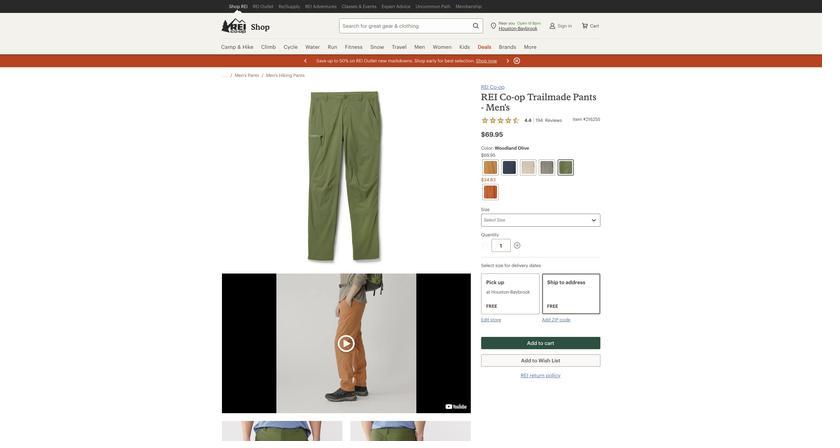 Task type: vqa. For each thing, say whether or not it's contained in the screenshot.
the markdowns.
yes



Task type: describe. For each thing, give the bounding box(es) containing it.
save up to 50% on rei outlet new markdowns. shop early for best selection. shop now
[[316, 58, 497, 64]]

for inside promotional messages marquee
[[438, 58, 443, 64]]

at houston-baybrook
[[486, 290, 530, 295]]

edit store
[[481, 318, 501, 323]]

rei up -
[[481, 84, 488, 90]]

1 / from the left
[[230, 73, 232, 78]]

add to wish list
[[521, 358, 560, 364]]

til
[[528, 21, 531, 25]]

trailmade
[[527, 92, 571, 102]]

color: stratus gray image
[[540, 161, 553, 174]]

shop rei link
[[226, 0, 250, 13]]

re/supply link
[[276, 0, 303, 13]]

more button
[[520, 39, 541, 55]]

dates
[[529, 263, 541, 269]]

1 horizontal spatial for
[[505, 263, 510, 269]]

0 vertical spatial co-
[[490, 84, 498, 90]]

uncommon
[[416, 4, 440, 9]]

1 . from the left
[[222, 73, 223, 78]]

near you open til 8pm houston-baybrook
[[499, 21, 541, 31]]

store
[[490, 318, 501, 323]]

1 horizontal spatial men's
[[266, 73, 278, 78]]

run button
[[324, 39, 341, 55]]

policy
[[546, 373, 561, 379]]

sign in
[[558, 23, 572, 28]]

color: woodland olive image
[[559, 161, 572, 174]]

shop up rei co-op, go to rei.com home page link
[[229, 4, 240, 9]]

shop left early
[[414, 58, 425, 64]]

men's inside rei co-op rei co-op trailmade pants - men's
[[486, 102, 510, 113]]

hike
[[242, 44, 253, 50]]

deals button
[[474, 39, 495, 55]]

water button
[[302, 39, 324, 55]]

women button
[[429, 39, 456, 55]]

. . . button
[[222, 73, 228, 78]]

fitness button
[[341, 39, 366, 55]]

shop rei
[[229, 4, 248, 9]]

expert advice
[[382, 4, 410, 9]]

add zip code
[[542, 318, 570, 323]]

rei inside 'shop rei' link
[[241, 4, 248, 9]]

expert
[[382, 4, 395, 9]]

expert advice link
[[379, 0, 413, 13]]

0 horizontal spatial men's
[[235, 73, 247, 78]]

& for classes
[[359, 4, 362, 9]]

youtubelogo image
[[444, 403, 468, 411]]

cart link
[[577, 18, 603, 34]]

classes
[[342, 4, 357, 9]]

travel button
[[388, 39, 410, 55]]

rei co-op link
[[481, 84, 505, 91]]

rei return policy button
[[521, 373, 561, 380]]

near
[[499, 21, 507, 25]]

rei outlet
[[253, 4, 273, 9]]

previous message image
[[301, 57, 309, 65]]

markdowns.
[[388, 58, 413, 64]]

rei co-op, go to rei.com home page link
[[221, 18, 246, 34]]

code
[[560, 318, 570, 323]]

decrement quantity image
[[481, 242, 489, 250]]

edit store button
[[481, 318, 501, 323]]

men
[[414, 44, 425, 50]]

add to wish list button
[[481, 355, 600, 367]]

adventures
[[313, 4, 337, 9]]

rei adventures
[[305, 4, 337, 9]]

pick up
[[486, 280, 504, 286]]

& for camp
[[237, 44, 241, 50]]

color:
[[481, 145, 494, 151]]

olive
[[518, 145, 529, 151]]

fitness
[[345, 44, 363, 50]]

2 free from the left
[[547, 304, 558, 309]]

3 . from the left
[[227, 73, 228, 78]]

play rei co-op trailmade pants - men's video image
[[336, 334, 356, 354]]

snow
[[370, 44, 384, 50]]

cycle button
[[280, 39, 302, 55]]

rei adventures link
[[303, 0, 339, 13]]

cart
[[545, 341, 554, 347]]

membership
[[456, 4, 482, 9]]

men's pants link
[[235, 73, 259, 78]]

add to cart button
[[481, 338, 600, 350]]

brands
[[499, 44, 516, 50]]

. . . / men's pants / men's hiking pants
[[222, 73, 305, 78]]

quantity
[[481, 232, 499, 238]]

list
[[552, 358, 560, 364]]

add zip code button
[[542, 318, 570, 323]]

early
[[426, 58, 436, 64]]

to for add to wish list
[[532, 358, 537, 364]]

rei co-op rei co-op trailmade pants - men's
[[481, 84, 597, 113]]

increment quantity image
[[513, 242, 521, 250]]

brands button
[[495, 39, 520, 55]]

more
[[524, 44, 537, 50]]

camp & hike button
[[221, 39, 257, 55]]

rei co-op, go to rei.com home page image
[[221, 18, 246, 34]]

climb button
[[257, 39, 280, 55]]

next message image
[[504, 57, 511, 65]]

uncommon path link
[[413, 0, 453, 13]]

uncommon path
[[416, 4, 450, 9]]

at
[[486, 290, 490, 295]]

men button
[[410, 39, 429, 55]]

now
[[488, 58, 497, 64]]

in
[[568, 23, 572, 28]]

shop down the rei outlet link at the top
[[251, 22, 270, 31]]

194 reviews
[[536, 118, 562, 123]]

men's hiking pants link
[[266, 73, 305, 78]]

rei inside rei adventures link
[[305, 4, 312, 9]]

events
[[363, 4, 376, 9]]



Task type: locate. For each thing, give the bounding box(es) containing it.
& inside dropdown button
[[237, 44, 241, 50]]

selection.
[[455, 58, 475, 64]]

2 horizontal spatial .
[[227, 73, 228, 78]]

up
[[327, 58, 333, 64], [498, 280, 504, 286]]

men's
[[235, 73, 247, 78], [266, 73, 278, 78], [486, 102, 510, 113]]

pants inside rei co-op rei co-op trailmade pants - men's
[[573, 92, 597, 102]]

delivery
[[512, 263, 528, 269]]

1 vertical spatial &
[[237, 44, 241, 50]]

men's left hiking at left top
[[266, 73, 278, 78]]

ship to address
[[547, 280, 585, 286]]

1 vertical spatial op
[[514, 92, 525, 102]]

up right save
[[327, 58, 333, 64]]

1 $69.95 from the top
[[481, 131, 503, 138]]

op
[[498, 84, 505, 90], [514, 92, 525, 102]]

None field
[[339, 18, 483, 33]]

outlet
[[260, 4, 273, 9], [364, 58, 377, 64]]

houston- inside near you open til 8pm houston-baybrook
[[499, 25, 518, 31]]

outlet up shop "link"
[[260, 4, 273, 9]]

1 horizontal spatial free
[[547, 304, 558, 309]]

1 horizontal spatial op
[[514, 92, 525, 102]]

0 vertical spatial outlet
[[260, 4, 273, 9]]

0 horizontal spatial co-
[[490, 84, 498, 90]]

0 vertical spatial add
[[542, 318, 551, 323]]

op up 4.4
[[514, 92, 525, 102]]

outlet inside the shop banner
[[260, 4, 273, 9]]

pants right . . . dropdown button
[[248, 73, 259, 78]]

search image
[[472, 22, 480, 30]]

co- down rei co-op link
[[500, 92, 514, 102]]

shop banner
[[0, 0, 822, 55]]

re/supply
[[279, 4, 300, 9]]

to for ship to address
[[559, 280, 564, 286]]

1 horizontal spatial co-
[[500, 92, 514, 102]]

rei inside rei return policy button
[[521, 373, 528, 379]]

membership link
[[453, 0, 484, 13]]

50%
[[339, 58, 348, 64]]

0 horizontal spatial outlet
[[260, 4, 273, 9]]

men's right . . . dropdown button
[[235, 73, 247, 78]]

baybrook down til
[[518, 25, 537, 31]]

up for pick
[[498, 280, 504, 286]]

Search for great gear & clothing text field
[[339, 18, 483, 33]]

0 horizontal spatial op
[[498, 84, 505, 90]]

& left events
[[359, 4, 362, 9]]

select
[[481, 263, 494, 269]]

free up 'edit store'
[[486, 304, 497, 309]]

to inside popup button
[[538, 341, 543, 347]]

you
[[508, 21, 515, 25]]

reviews
[[545, 118, 562, 123]]

0 vertical spatial baybrook
[[518, 25, 537, 31]]

pick
[[486, 280, 497, 286]]

0 horizontal spatial .
[[222, 73, 223, 78]]

none field inside the shop banner
[[339, 18, 483, 33]]

cart
[[590, 23, 599, 28]]

path
[[441, 4, 450, 9]]

/ right . . . dropdown button
[[230, 73, 232, 78]]

0 vertical spatial $69.95
[[481, 131, 503, 138]]

return
[[530, 373, 544, 379]]

1 vertical spatial up
[[498, 280, 504, 286]]

sign in link
[[546, 19, 574, 32]]

to for add to cart
[[538, 341, 543, 347]]

baybrook down delivery
[[510, 290, 530, 295]]

co- down now
[[490, 84, 498, 90]]

free
[[486, 304, 497, 309], [547, 304, 558, 309]]

2 . from the left
[[224, 73, 225, 78]]

for right size
[[505, 263, 510, 269]]

1 vertical spatial outlet
[[364, 58, 377, 64]]

1 vertical spatial $69.95
[[481, 153, 495, 158]]

water
[[305, 44, 320, 50]]

0 vertical spatial up
[[327, 58, 333, 64]]

ship
[[547, 280, 558, 286]]

outlet left new
[[364, 58, 377, 64]]

1 horizontal spatial outlet
[[364, 58, 377, 64]]

houston- down pick up
[[491, 290, 510, 295]]

0 horizontal spatial pants
[[248, 73, 259, 78]]

baybrook inside near you open til 8pm houston-baybrook
[[518, 25, 537, 31]]

pants up item #216255
[[573, 92, 597, 102]]

color: woodland olive
[[481, 145, 529, 151]]

classes & events link
[[339, 0, 379, 13]]

open
[[517, 21, 527, 25]]

1 vertical spatial add
[[527, 341, 537, 347]]

$69.95 up color:
[[481, 131, 503, 138]]

add for add to cart
[[527, 341, 537, 347]]

camp
[[221, 44, 236, 50]]

up right pick
[[498, 280, 504, 286]]

pants right hiking at left top
[[293, 73, 305, 78]]

address
[[566, 280, 585, 286]]

pants
[[248, 73, 259, 78], [293, 73, 305, 78], [573, 92, 597, 102]]

rei right the on
[[356, 58, 363, 64]]

to inside button
[[532, 358, 537, 364]]

1 free from the left
[[486, 304, 497, 309]]

pause banner message scrolling image
[[513, 57, 521, 65]]

item
[[573, 117, 582, 122]]

wish
[[539, 358, 550, 364]]

to left wish
[[532, 358, 537, 364]]

None search field
[[328, 18, 483, 33]]

add for add zip code
[[542, 318, 551, 323]]

194
[[536, 118, 543, 123]]

houston-
[[499, 25, 518, 31], [491, 290, 510, 295]]

up inside promotional messages marquee
[[327, 58, 333, 64]]

up for save
[[327, 58, 333, 64]]

0 horizontal spatial &
[[237, 44, 241, 50]]

op down "next message" icon
[[498, 84, 505, 90]]

$69.95
[[481, 131, 503, 138], [481, 153, 495, 158]]

for left best
[[438, 58, 443, 64]]

free up zip
[[547, 304, 558, 309]]

rei left rei outlet
[[241, 4, 248, 9]]

add left zip
[[542, 318, 551, 323]]

-
[[481, 102, 484, 113]]

item #216255
[[573, 117, 600, 122]]

& left hike
[[237, 44, 241, 50]]

$69.95 down color:
[[481, 153, 495, 158]]

camp & hike
[[221, 44, 253, 50]]

zip
[[552, 318, 558, 323]]

.
[[222, 73, 223, 78], [224, 73, 225, 78], [227, 73, 228, 78]]

run
[[328, 44, 337, 50]]

0 horizontal spatial free
[[486, 304, 497, 309]]

co-
[[490, 84, 498, 90], [500, 92, 514, 102]]

to inside promotional messages marquee
[[334, 58, 338, 64]]

2 vertical spatial add
[[521, 358, 531, 364]]

rei right shop rei
[[253, 4, 259, 9]]

1 vertical spatial baybrook
[[510, 290, 530, 295]]

None number field
[[491, 239, 510, 252]]

2 horizontal spatial men's
[[486, 102, 510, 113]]

0 horizontal spatial for
[[438, 58, 443, 64]]

travel
[[392, 44, 407, 50]]

add
[[542, 318, 551, 323], [527, 341, 537, 347], [521, 358, 531, 364]]

0 vertical spatial houston-
[[499, 25, 518, 31]]

to left 50%
[[334, 58, 338, 64]]

classes & events
[[342, 4, 376, 9]]

to left cart
[[538, 341, 543, 347]]

0 vertical spatial &
[[359, 4, 362, 9]]

color: birch brown image
[[484, 161, 497, 174]]

0 vertical spatial for
[[438, 58, 443, 64]]

best
[[444, 58, 453, 64]]

add for add to wish list
[[521, 358, 531, 364]]

rei down rei co-op link
[[481, 92, 497, 102]]

add to cart
[[527, 341, 554, 347]]

rei left "adventures" on the left of the page
[[305, 4, 312, 9]]

0 horizontal spatial /
[[230, 73, 232, 78]]

/ right 'men's pants' link
[[262, 73, 263, 78]]

outlet inside promotional messages marquee
[[364, 58, 377, 64]]

rei inside promotional messages marquee
[[356, 58, 363, 64]]

0 vertical spatial op
[[498, 84, 505, 90]]

add left wish
[[521, 358, 531, 364]]

0 horizontal spatial up
[[327, 58, 333, 64]]

promotional messages marquee
[[0, 54, 822, 67]]

/
[[230, 73, 232, 78], [262, 73, 263, 78]]

kids
[[459, 44, 470, 50]]

1 horizontal spatial up
[[498, 280, 504, 286]]

1 vertical spatial co-
[[500, 92, 514, 102]]

color: copper clay image
[[484, 186, 497, 199]]

rei left the return
[[521, 373, 528, 379]]

rei outlet link
[[250, 0, 276, 13]]

1 horizontal spatial pants
[[293, 73, 305, 78]]

color: blue nights image
[[503, 161, 516, 174]]

1 vertical spatial houston-
[[491, 290, 510, 295]]

size
[[481, 207, 490, 213]]

men's right -
[[486, 102, 510, 113]]

rei return policy
[[521, 373, 561, 379]]

2 horizontal spatial pants
[[573, 92, 597, 102]]

kids button
[[456, 39, 474, 55]]

shop
[[229, 4, 240, 9], [251, 22, 270, 31], [414, 58, 425, 64], [476, 58, 487, 64]]

color: mushroom taupe image
[[522, 161, 534, 174]]

2 / from the left
[[262, 73, 263, 78]]

for
[[438, 58, 443, 64], [505, 263, 510, 269]]

women
[[433, 44, 452, 50]]

add inside popup button
[[527, 341, 537, 347]]

2 $69.95 from the top
[[481, 153, 495, 158]]

&
[[359, 4, 362, 9], [237, 44, 241, 50]]

none search field inside the shop banner
[[328, 18, 483, 33]]

snow button
[[366, 39, 388, 55]]

to right ship
[[559, 280, 564, 286]]

8pm
[[532, 21, 541, 25]]

houston- down you
[[499, 25, 518, 31]]

1 horizontal spatial /
[[262, 73, 263, 78]]

1 vertical spatial for
[[505, 263, 510, 269]]

woodland
[[495, 145, 517, 151]]

add left cart
[[527, 341, 537, 347]]

shop left now
[[476, 58, 487, 64]]

1 horizontal spatial .
[[224, 73, 225, 78]]

1 horizontal spatial &
[[359, 4, 362, 9]]

sign
[[558, 23, 567, 28]]



